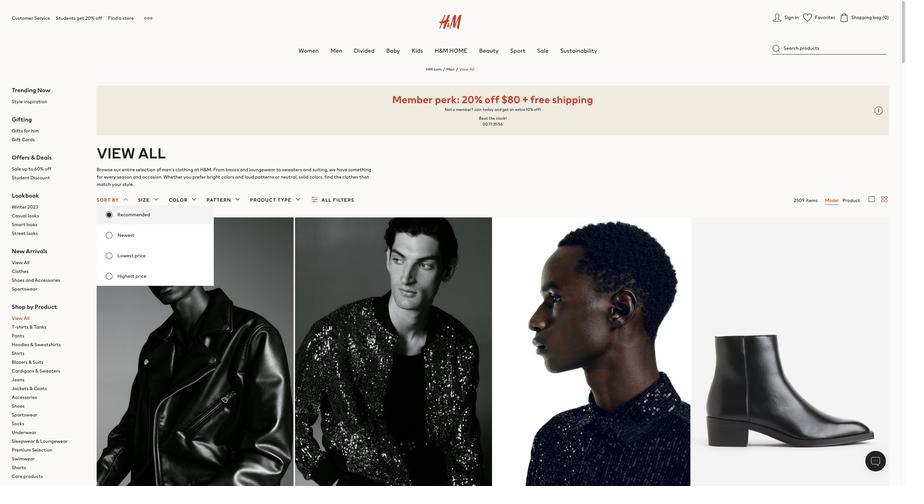 Task type: describe. For each thing, give the bounding box(es) containing it.
beauty
[[480, 46, 499, 55]]

beat
[[479, 115, 488, 121]]

basics
[[226, 166, 239, 173]]

sale inside header.primary.navigation element
[[537, 46, 549, 55]]

and up solid on the left of page
[[303, 166, 312, 173]]

colors
[[221, 174, 234, 181]]

shoes link
[[12, 402, 85, 411]]

hm.com / men / view all
[[426, 66, 475, 72]]

student discount link
[[12, 174, 85, 182]]

cardigans
[[12, 368, 34, 375]]

gifting
[[12, 115, 32, 124]]

& up selection
[[36, 438, 39, 445]]

style
[[12, 98, 23, 105]]

price for highest price
[[136, 273, 147, 280]]

shop
[[12, 303, 26, 311]]

neutral,
[[281, 174, 298, 181]]

lookbook
[[12, 191, 39, 200]]

shop by product view all t-shirts & tanks pants hoodies & sweatshirts shirts blazers & suits cardigans & sweaters jeans jackets & coats accessories shoes sportswear socks underwear sleepwear & loungewear premium selection swimwear shorts care products
[[12, 303, 68, 480]]

off for get
[[96, 15, 102, 22]]

2509 items
[[794, 197, 818, 204]]

offers & deals sale up to 60% off student discount
[[12, 153, 52, 181]]

h&m image
[[439, 15, 462, 29]]

our
[[114, 166, 121, 173]]

accessories inside new arrivals view all clothes shoes and accessories sportswear
[[35, 277, 60, 284]]

browse
[[97, 166, 113, 173]]

style inspiration link
[[12, 97, 85, 106]]

get inside member perk: 20% off $80 + free shipping not a member? join today and get an extra 10% off! beat the clock! 00:11:35:56
[[503, 107, 509, 112]]

bag
[[873, 14, 882, 21]]

accessories inside shop by product view all t-shirts & tanks pants hoodies & sweatshirts shirts blazers & suits cardigans & sweaters jeans jackets & coats accessories shoes sportswear socks underwear sleepwear & loungewear premium selection swimwear shorts care products
[[12, 394, 37, 401]]

jeans link
[[12, 376, 85, 385]]

and inside member perk: 20% off $80 + free shipping not a member? join today and get an extra 10% off! beat the clock! 00:11:35:56
[[495, 107, 502, 112]]

0 horizontal spatial men link
[[331, 46, 343, 55]]

gifts
[[12, 127, 23, 134]]

1 vertical spatial looks
[[26, 221, 38, 228]]

men inside 'view all' main content
[[447, 66, 455, 72]]

now
[[37, 86, 50, 94]]

& down suits
[[35, 368, 38, 375]]

product for product
[[843, 197, 861, 204]]

to inside "view all browse our entire selection of men's clothing at h&m. from basics and loungewear to sweaters and suiting, we have something for every season and occasion. whether you prefer bright colors and loud patterns or neutral, solid colors, find the clothes that match your style."
[[276, 166, 281, 173]]

product type button
[[250, 195, 303, 205]]

not
[[445, 107, 452, 112]]

member?
[[456, 107, 474, 112]]

+
[[523, 92, 529, 107]]

winter 2023 link
[[12, 203, 85, 212]]

sale up to 60% off link
[[12, 165, 85, 174]]

1 vertical spatial view all link
[[12, 259, 85, 267]]

women
[[299, 46, 319, 55]]

swimwear
[[12, 456, 35, 463]]

shopping bag (0) link
[[840, 13, 889, 22]]

t-
[[12, 324, 17, 331]]

bright
[[207, 174, 220, 181]]

shipping
[[553, 92, 594, 107]]

sportswear inside shop by product view all t-shirts & tanks pants hoodies & sweatshirts shirts blazers & suits cardigans & sweaters jeans jackets & coats accessories shoes sportswear socks underwear sleepwear & loungewear premium selection swimwear shorts care products
[[12, 412, 37, 419]]

all inside shop by product view all t-shirts & tanks pants hoodies & sweatshirts shirts blazers & suits cardigans & sweaters jeans jackets & coats accessories shoes sportswear socks underwear sleepwear & loungewear premium selection swimwear shorts care products
[[24, 315, 30, 322]]

loungewear
[[40, 438, 68, 445]]

home
[[450, 46, 468, 55]]

women link
[[299, 46, 319, 55]]

0 horizontal spatial a
[[119, 15, 122, 22]]

regular fit sequined bomber jacketmodel image
[[295, 218, 492, 486]]

sweaters
[[39, 368, 60, 375]]

shorts link
[[12, 464, 85, 473]]

all filters
[[322, 197, 354, 204]]

customer service
[[12, 15, 50, 22]]

kids link
[[412, 46, 423, 55]]

sale inside offers & deals sale up to 60% off student discount
[[12, 166, 21, 173]]

header.primary.navigation element
[[12, 6, 907, 55]]

gifting gifts for him gift cards
[[12, 115, 39, 143]]

& right hoodies
[[30, 341, 34, 348]]

season
[[117, 174, 132, 181]]

discount
[[30, 174, 50, 181]]

customer service link
[[12, 15, 50, 22]]

or
[[275, 174, 280, 181]]

perk:
[[435, 92, 460, 107]]

(0)
[[883, 14, 889, 21]]

t-shirts & tanks link
[[12, 323, 85, 332]]

and up "loud"
[[240, 166, 248, 173]]

find a store link
[[108, 15, 134, 22]]

off for perk:
[[485, 92, 500, 107]]

deals
[[36, 153, 52, 162]]

1 sportswear link from the top
[[12, 285, 85, 294]]

shoes inside shop by product view all t-shirts & tanks pants hoodies & sweatshirts shirts blazers & suits cardigans & sweaters jeans jackets & coats accessories shoes sportswear socks underwear sleepwear & loungewear premium selection swimwear shorts care products
[[12, 403, 25, 410]]

h&m.
[[200, 166, 212, 173]]

have
[[337, 166, 348, 173]]

60%
[[34, 166, 44, 173]]

product type
[[250, 197, 292, 204]]

clothes
[[343, 174, 359, 181]]

member
[[393, 92, 433, 107]]

shoes inside new arrivals view all clothes shoes and accessories sportswear
[[12, 277, 25, 284]]

by for sort
[[112, 197, 119, 204]]

and inside new arrivals view all clothes shoes and accessories sportswear
[[26, 277, 34, 284]]

sport
[[511, 46, 526, 55]]

solid
[[299, 174, 309, 181]]

size
[[138, 197, 150, 204]]

your
[[112, 181, 122, 188]]

extra
[[515, 107, 525, 112]]

accessories link
[[12, 393, 85, 402]]

view all main content
[[0, 60, 901, 486]]

suiting,
[[313, 166, 328, 173]]

students get 20% off
[[56, 15, 102, 22]]

whether
[[164, 174, 183, 181]]

20% for perk:
[[462, 92, 483, 107]]

hm.com
[[426, 66, 442, 72]]

underwear
[[12, 429, 36, 436]]

products
[[23, 473, 43, 480]]

view inside shop by product view all t-shirts & tanks pants hoodies & sweatshirts shirts blazers & suits cardigans & sweaters jeans jackets & coats accessories shoes sportswear socks underwear sleepwear & loungewear premium selection swimwear shorts care products
[[12, 315, 23, 322]]

blazers & suits link
[[12, 358, 85, 367]]

sweaters
[[282, 166, 302, 173]]

every
[[104, 174, 116, 181]]

sweatshirts
[[35, 341, 61, 348]]

shopping
[[852, 14, 872, 21]]



Task type: locate. For each thing, give the bounding box(es) containing it.
product left the type
[[250, 197, 276, 204]]

a inside member perk: 20% off $80 + free shipping not a member? join today and get an extra 10% off! beat the clock! 00:11:35:56
[[453, 107, 455, 112]]

the inside "view all browse our entire selection of men's clothing at h&m. from basics and loungewear to sweaters and suiting, we have something for every season and occasion. whether you prefer bright colors and loud patterns or neutral, solid colors, find the clothes that match your style."
[[334, 174, 342, 181]]

looks
[[28, 212, 39, 219], [26, 221, 38, 228], [27, 230, 38, 237]]

20% left find
[[85, 15, 95, 22]]

2 shoes from the top
[[12, 403, 25, 410]]

view inside new arrivals view all clothes shoes and accessories sportswear
[[12, 259, 23, 266]]

1 vertical spatial price
[[136, 273, 147, 280]]

jackets & coats link
[[12, 385, 85, 393]]

1 vertical spatial off
[[485, 92, 500, 107]]

view up clothes
[[12, 259, 23, 266]]

0 horizontal spatial product
[[35, 303, 57, 311]]

by for shop
[[27, 303, 33, 311]]

Search products search field
[[772, 42, 888, 55]]

sale link
[[537, 46, 549, 55]]

sale left up
[[12, 166, 21, 173]]

looks right 'smart'
[[26, 221, 38, 228]]

20% inside header.primary.navigation element
[[85, 15, 95, 22]]

0 vertical spatial sportswear
[[12, 286, 37, 293]]

all
[[138, 142, 166, 164]]

socks link
[[12, 420, 85, 429]]

selection
[[136, 166, 156, 173]]

customer
[[12, 15, 33, 22]]

0 vertical spatial accessories
[[35, 277, 60, 284]]

h&m
[[435, 46, 448, 55]]

sort by button
[[97, 195, 130, 205]]

1 horizontal spatial by
[[112, 197, 119, 204]]

&
[[31, 153, 35, 162], [30, 324, 33, 331], [30, 341, 34, 348], [29, 359, 32, 366], [35, 368, 38, 375], [30, 385, 33, 392], [36, 438, 39, 445]]

to right up
[[28, 166, 33, 173]]

view all link up the tanks
[[12, 314, 85, 323]]

1 horizontal spatial a
[[453, 107, 455, 112]]

1 vertical spatial men link
[[447, 66, 455, 72]]

and left "loud"
[[235, 174, 244, 181]]

newest
[[118, 232, 135, 239]]

0 vertical spatial view all link
[[460, 66, 475, 72]]

0 horizontal spatial to
[[28, 166, 33, 173]]

0 horizontal spatial 20%
[[85, 15, 95, 22]]

0 horizontal spatial off
[[45, 166, 51, 173]]

product up t-shirts & tanks link at the left
[[35, 303, 57, 311]]

2 sportswear from the top
[[12, 412, 37, 419]]

price right lowest
[[135, 252, 146, 259]]

0 horizontal spatial sale
[[12, 166, 21, 173]]

shoes down clothes
[[12, 277, 25, 284]]

bootsmodel image
[[692, 218, 889, 486]]

inspiration
[[24, 98, 47, 105]]

product inside shop by product view all t-shirts & tanks pants hoodies & sweatshirts shirts blazers & suits cardigans & sweaters jeans jackets & coats accessories shoes sportswear socks underwear sleepwear & loungewear premium selection swimwear shorts care products
[[35, 303, 57, 311]]

match
[[97, 181, 111, 188]]

shopping bag (0)
[[852, 14, 889, 21]]

occasion.
[[142, 174, 163, 181]]

0 vertical spatial shoes
[[12, 277, 25, 284]]

& left coats
[[30, 385, 33, 392]]

get left an
[[503, 107, 509, 112]]

2 sportswear link from the top
[[12, 411, 85, 420]]

off left find
[[96, 15, 102, 22]]

men inside header.primary.navigation element
[[331, 46, 343, 55]]

1 vertical spatial sportswear
[[12, 412, 37, 419]]

a right find
[[119, 15, 122, 22]]

pattern button
[[207, 195, 242, 205]]

selection
[[32, 447, 52, 454]]

10%
[[526, 107, 533, 112]]

1 vertical spatial a
[[453, 107, 455, 112]]

1 horizontal spatial product
[[250, 197, 276, 204]]

view all link down home
[[460, 66, 475, 72]]

2023
[[27, 204, 38, 211]]

1 vertical spatial view
[[12, 259, 23, 266]]

1 vertical spatial the
[[334, 174, 342, 181]]

off
[[96, 15, 102, 22], [485, 92, 500, 107], [45, 166, 51, 173]]

price for lowest price
[[135, 252, 146, 259]]

shoes and accessories link
[[12, 276, 85, 285]]

to up or
[[276, 166, 281, 173]]

clothes
[[12, 268, 29, 275]]

0 vertical spatial men
[[331, 46, 343, 55]]

view all link down arrivals
[[12, 259, 85, 267]]

divided link
[[354, 46, 375, 55]]

offers
[[12, 153, 30, 162]]

1 vertical spatial accessories
[[12, 394, 37, 401]]

/ right hm.com link
[[443, 66, 445, 72]]

sport link
[[511, 46, 526, 55]]

an
[[510, 107, 515, 112]]

0 horizontal spatial get
[[77, 15, 84, 22]]

view up t-
[[12, 315, 23, 322]]

at
[[194, 166, 199, 173]]

hoodies
[[12, 341, 29, 348]]

underwear link
[[12, 429, 85, 437]]

clock!
[[496, 115, 507, 121]]

& right shirts
[[30, 324, 33, 331]]

1 horizontal spatial get
[[503, 107, 509, 112]]

price right highest
[[136, 273, 147, 280]]

sign
[[785, 14, 794, 21]]

get inside header.primary.navigation element
[[77, 15, 84, 22]]

and up clock! on the top right of the page
[[495, 107, 502, 112]]

find
[[108, 15, 118, 22]]

0 vertical spatial for
[[24, 127, 30, 134]]

pattern
[[207, 197, 231, 204]]

sportswear link down "clothes" link
[[12, 285, 85, 294]]

all inside dropdown button
[[322, 197, 332, 204]]

care
[[12, 473, 22, 480]]

2 vertical spatial view
[[12, 315, 23, 322]]

1 vertical spatial shoes
[[12, 403, 25, 410]]

and
[[495, 107, 502, 112], [240, 166, 248, 173], [303, 166, 312, 173], [133, 174, 141, 181], [235, 174, 244, 181], [26, 277, 34, 284]]

view down home
[[460, 66, 469, 72]]

and down clothes
[[26, 277, 34, 284]]

by inside shop by product view all t-shirts & tanks pants hoodies & sweatshirts shirts blazers & suits cardigans & sweaters jeans jackets & coats accessories shoes sportswear socks underwear sleepwear & loungewear premium selection swimwear shorts care products
[[27, 303, 33, 311]]

men right women
[[331, 46, 343, 55]]

1 vertical spatial sportswear link
[[12, 411, 85, 420]]

0 vertical spatial a
[[119, 15, 122, 22]]

1 horizontal spatial the
[[489, 115, 495, 121]]

shirts
[[12, 350, 24, 357]]

to inside offers & deals sale up to 60% off student discount
[[28, 166, 33, 173]]

1 sportswear from the top
[[12, 286, 37, 293]]

street
[[12, 230, 26, 237]]

0 horizontal spatial men
[[331, 46, 343, 55]]

1 vertical spatial for
[[97, 174, 103, 181]]

1 horizontal spatial /
[[456, 66, 458, 72]]

1 shoes from the top
[[12, 277, 25, 284]]

2 / from the left
[[456, 66, 458, 72]]

1 vertical spatial men
[[447, 66, 455, 72]]

0 horizontal spatial the
[[334, 174, 342, 181]]

off inside header.primary.navigation element
[[96, 15, 102, 22]]

20% inside member perk: 20% off $80 + free shipping not a member? join today and get an extra 10% off! beat the clock! 00:11:35:56
[[462, 92, 483, 107]]

0 vertical spatial the
[[489, 115, 495, 121]]

product right model at the right top
[[843, 197, 861, 204]]

accessories down "clothes" link
[[35, 277, 60, 284]]

product for product type
[[250, 197, 276, 204]]

0 horizontal spatial /
[[443, 66, 445, 72]]

member perk: 20% off $80 + free shipping not a member? join today and get an extra 10% off! beat the clock! 00:11:35:56
[[393, 92, 594, 127]]

hoodies & sweatshirts link
[[12, 341, 85, 349]]

by right shop
[[27, 303, 33, 311]]

off!
[[534, 107, 541, 112]]

patterns
[[255, 174, 274, 181]]

accessories down jackets
[[12, 394, 37, 401]]

loud
[[245, 174, 254, 181]]

1 horizontal spatial 20%
[[462, 92, 483, 107]]

0 vertical spatial sale
[[537, 46, 549, 55]]

shoes up socks
[[12, 403, 25, 410]]

0 vertical spatial get
[[77, 15, 84, 22]]

by right sort
[[112, 197, 119, 204]]

the down have
[[334, 174, 342, 181]]

for inside "gifting gifts for him gift cards"
[[24, 127, 30, 134]]

for
[[24, 127, 30, 134], [97, 174, 103, 181]]

2 horizontal spatial off
[[485, 92, 500, 107]]

0 horizontal spatial by
[[27, 303, 33, 311]]

new arrivals view all clothes shoes and accessories sportswear
[[12, 247, 60, 293]]

free
[[531, 92, 551, 107]]

0 vertical spatial men link
[[331, 46, 343, 55]]

gift cards link
[[12, 136, 85, 144]]

sportswear up socks
[[12, 412, 37, 419]]

a right not
[[453, 107, 455, 112]]

a
[[119, 15, 122, 22], [453, 107, 455, 112]]

sustainability link
[[561, 46, 598, 55]]

student
[[12, 174, 29, 181]]

swimwear link
[[12, 455, 85, 464]]

sportswear inside new arrivals view all clothes shoes and accessories sportswear
[[12, 286, 37, 293]]

and down selection at the left of page
[[133, 174, 141, 181]]

pants link
[[12, 332, 85, 341]]

recommended
[[118, 211, 150, 218]]

2 vertical spatial off
[[45, 166, 51, 173]]

men link
[[331, 46, 343, 55], [447, 66, 455, 72]]

view all link
[[460, 66, 475, 72], [12, 259, 85, 267], [12, 314, 85, 323]]

1 vertical spatial 20%
[[462, 92, 483, 107]]

for left "him"
[[24, 127, 30, 134]]

jackets
[[12, 385, 29, 392]]

view
[[97, 142, 135, 164]]

pants
[[12, 333, 24, 340]]

off up student discount link
[[45, 166, 51, 173]]

& inside offers & deals sale up to 60% off student discount
[[31, 153, 35, 162]]

men link right hm.com on the left top of page
[[447, 66, 455, 72]]

for inside "view all browse our entire selection of men's clothing at h&m. from basics and loungewear to sweaters and suiting, we have something for every season and occasion. whether you prefer bright colors and loud patterns or neutral, solid colors, find the clothes that match your style."
[[97, 174, 103, 181]]

off inside member perk: 20% off $80 + free shipping not a member? join today and get an extra 10% off! beat the clock! 00:11:35:56
[[485, 92, 500, 107]]

sleepwear
[[12, 438, 35, 445]]

2 horizontal spatial product
[[843, 197, 861, 204]]

0 vertical spatial sportswear link
[[12, 285, 85, 294]]

store
[[123, 15, 134, 22]]

1 vertical spatial get
[[503, 107, 509, 112]]

looks down 2023
[[28, 212, 39, 219]]

20% for get
[[85, 15, 95, 22]]

gifts for him link
[[12, 127, 85, 136]]

regular fit sequined shirtmodel image
[[494, 218, 691, 486]]

trending
[[12, 86, 36, 94]]

0 vertical spatial off
[[96, 15, 102, 22]]

product inside product type dropdown button
[[250, 197, 276, 204]]

all inside new arrivals view all clothes shoes and accessories sportswear
[[24, 259, 30, 266]]

men's
[[162, 166, 175, 173]]

favorites link
[[804, 13, 836, 22]]

0 vertical spatial by
[[112, 197, 119, 204]]

new
[[12, 247, 25, 256]]

men right hm.com on the left top of page
[[447, 66, 455, 72]]

1 horizontal spatial for
[[97, 174, 103, 181]]

colors,
[[310, 174, 324, 181]]

& left deals
[[31, 153, 35, 162]]

the right beat
[[489, 115, 495, 121]]

service
[[34, 15, 50, 22]]

the inside member perk: 20% off $80 + free shipping not a member? join today and get an extra 10% off! beat the clock! 00:11:35:56
[[489, 115, 495, 121]]

tanks
[[34, 324, 46, 331]]

off inside offers & deals sale up to 60% off student discount
[[45, 166, 51, 173]]

0 vertical spatial 20%
[[85, 15, 95, 22]]

arrivals
[[26, 247, 47, 256]]

by inside 'dropdown button'
[[112, 197, 119, 204]]

size button
[[138, 195, 161, 205]]

premium selection link
[[12, 446, 85, 455]]

1 vertical spatial sale
[[12, 166, 21, 173]]

sale right sport
[[537, 46, 549, 55]]

20%
[[85, 15, 95, 22], [462, 92, 483, 107]]

2 vertical spatial view all link
[[12, 314, 85, 323]]

up
[[22, 166, 28, 173]]

smart
[[12, 221, 25, 228]]

sportswear down clothes
[[12, 286, 37, 293]]

/ down home
[[456, 66, 458, 72]]

1 vertical spatial by
[[27, 303, 33, 311]]

shoes
[[12, 277, 25, 284], [12, 403, 25, 410]]

& left suits
[[29, 359, 32, 366]]

1 horizontal spatial men
[[447, 66, 455, 72]]

1 / from the left
[[443, 66, 445, 72]]

off right 'join'
[[485, 92, 500, 107]]

0 horizontal spatial for
[[24, 127, 30, 134]]

get right students
[[77, 15, 84, 22]]

1 horizontal spatial men link
[[447, 66, 455, 72]]

hm.com link
[[426, 66, 442, 72]]

2 vertical spatial looks
[[27, 230, 38, 237]]

sportswear link down "accessories" link
[[12, 411, 85, 420]]

0 vertical spatial looks
[[28, 212, 39, 219]]

0 vertical spatial price
[[135, 252, 146, 259]]

looks right 'street'
[[27, 230, 38, 237]]

regular fit biker jacketmodel image
[[97, 218, 294, 486]]

for up match
[[97, 174, 103, 181]]

1 horizontal spatial off
[[96, 15, 102, 22]]

1 horizontal spatial sale
[[537, 46, 549, 55]]

1 horizontal spatial to
[[276, 166, 281, 173]]

0 vertical spatial view
[[460, 66, 469, 72]]

men link right women
[[331, 46, 343, 55]]

coats
[[34, 385, 47, 392]]

20% left today
[[462, 92, 483, 107]]



Task type: vqa. For each thing, say whether or not it's contained in the screenshot.
topmost get
yes



